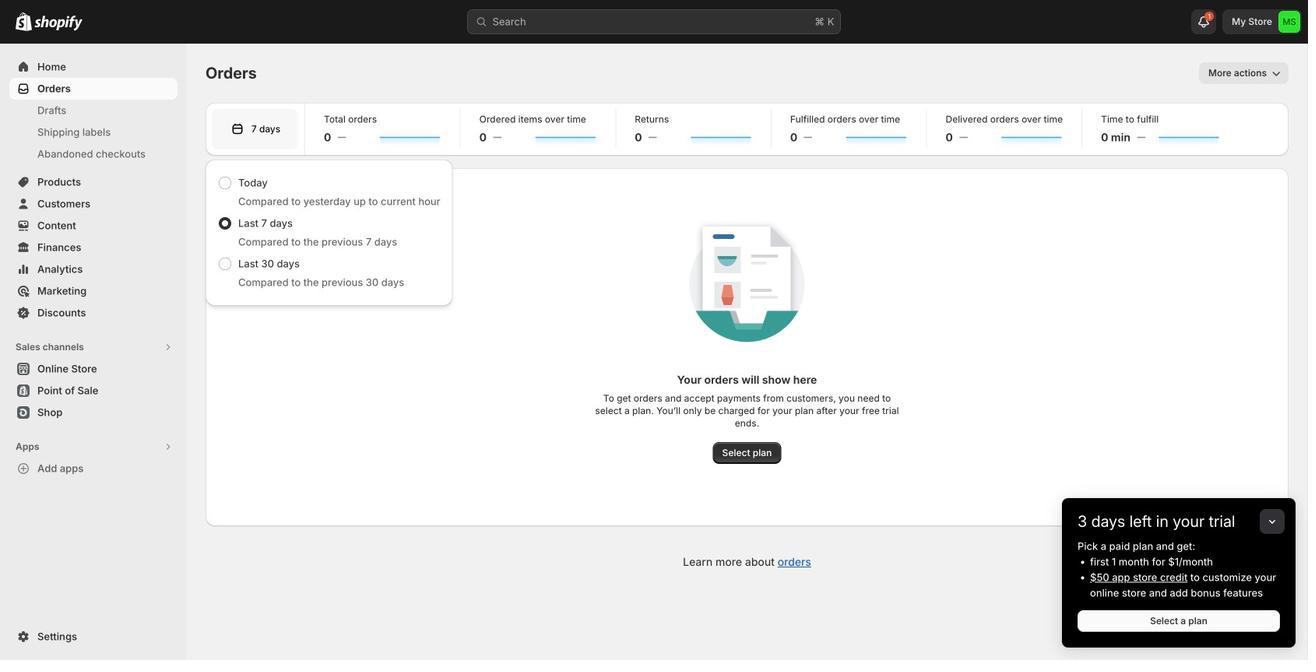 Task type: locate. For each thing, give the bounding box(es) containing it.
shopify image
[[16, 12, 32, 31]]

my store image
[[1279, 11, 1301, 33]]



Task type: describe. For each thing, give the bounding box(es) containing it.
shopify image
[[34, 15, 83, 31]]



Task type: vqa. For each thing, say whether or not it's contained in the screenshot.
'My Store' IMAGE
yes



